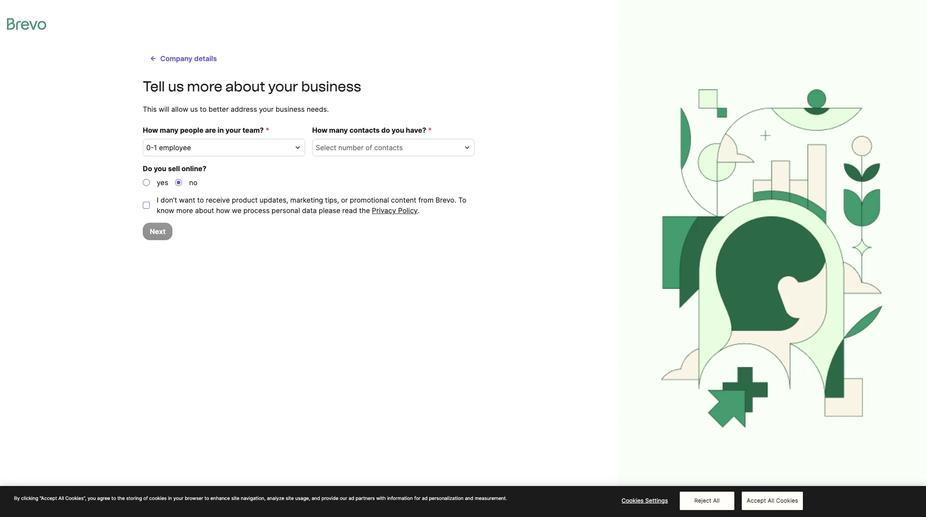Task type: describe. For each thing, give the bounding box(es) containing it.
our
[[340, 496, 347, 502]]

many for contacts
[[329, 126, 348, 135]]

have?
[[406, 126, 426, 135]]

2 * from the left
[[428, 126, 432, 135]]

no
[[189, 178, 198, 187]]

2 ad from the left
[[422, 496, 428, 502]]

usage,
[[295, 496, 310, 502]]

know
[[157, 206, 174, 215]]

0 vertical spatial contacts
[[350, 126, 380, 135]]

provide
[[322, 496, 339, 502]]

cookies
[[149, 496, 167, 502]]

about inside i don't want to receive product updates, marketing tips, or promotional content from brevo. to know more about how we process personal data please read the
[[195, 206, 214, 215]]

clicking
[[21, 496, 38, 502]]

do
[[382, 126, 390, 135]]

needs.
[[307, 105, 329, 114]]

process
[[244, 206, 270, 215]]

team?
[[243, 126, 264, 135]]

cookies settings button
[[618, 493, 673, 510]]

how many contacts do you have? *
[[312, 126, 432, 135]]

0-1 employee
[[146, 143, 191, 152]]

allow
[[171, 105, 188, 114]]

the inside i don't want to receive product updates, marketing tips, or promotional content from brevo. to know more about how we process personal data please read the
[[359, 206, 370, 215]]

to left better
[[200, 105, 207, 114]]

privacy policy .
[[372, 206, 420, 215]]

accept
[[747, 497, 767, 504]]

contacts inside select number of contacts popup button
[[374, 143, 403, 152]]

promotional
[[350, 196, 389, 204]]

reject
[[695, 497, 712, 504]]

brevo.
[[436, 196, 457, 204]]

of inside popup button
[[366, 143, 372, 152]]

tips,
[[325, 196, 339, 204]]

i
[[157, 196, 159, 204]]

cookies",
[[65, 496, 86, 502]]

privacy policy link
[[372, 205, 418, 216]]

1 vertical spatial you
[[154, 164, 166, 173]]

2 horizontal spatial you
[[392, 126, 405, 135]]

all for reject all
[[714, 497, 720, 504]]

.
[[418, 206, 420, 215]]

1 vertical spatial business
[[276, 105, 305, 114]]

company
[[160, 54, 193, 63]]

to right agree
[[112, 496, 116, 502]]

how for how many people are in your team? *
[[143, 126, 158, 135]]

accept all cookies button
[[742, 492, 803, 510]]

select number of contacts
[[316, 143, 403, 152]]

1 vertical spatial of
[[143, 496, 148, 502]]

number
[[339, 143, 364, 152]]

settings
[[646, 497, 668, 504]]

enhance
[[211, 496, 230, 502]]

2 cookies from the left
[[777, 497, 799, 504]]

please
[[319, 206, 341, 215]]

0-1 employee button
[[143, 139, 305, 156]]

people
[[180, 126, 204, 135]]

this will allow us to better address your business needs.
[[143, 105, 329, 114]]

tell us more about your business
[[143, 78, 361, 95]]

by clicking "accept all cookies", you agree to the storing of cookies in your browser to enhance site navigation, analyze site usage, and provide our ad partners with information for ad personalization and measurement.
[[14, 496, 507, 502]]

from
[[419, 196, 434, 204]]

2 and from the left
[[465, 496, 474, 502]]

1 ad from the left
[[349, 496, 355, 502]]

more inside i don't want to receive product updates, marketing tips, or promotional content from brevo. to know more about how we process personal data please read the
[[176, 206, 193, 215]]

0-
[[146, 143, 154, 152]]

"accept
[[40, 496, 57, 502]]

how many people are in your team? *
[[143, 126, 270, 135]]

0 horizontal spatial you
[[88, 496, 96, 502]]

personal
[[272, 206, 300, 215]]

are
[[205, 126, 216, 135]]

online?
[[182, 164, 207, 173]]

next
[[150, 227, 166, 236]]

1 horizontal spatial about
[[226, 78, 265, 95]]

to right browser
[[205, 496, 209, 502]]

this
[[143, 105, 157, 114]]

0 horizontal spatial in
[[168, 496, 172, 502]]

reject all button
[[680, 492, 735, 510]]

or
[[341, 196, 348, 204]]



Task type: locate. For each thing, give the bounding box(es) containing it.
0 horizontal spatial site
[[231, 496, 240, 502]]

marketing
[[290, 196, 323, 204]]

next button
[[143, 223, 173, 240]]

1 * from the left
[[266, 126, 270, 135]]

and right the usage,
[[312, 496, 320, 502]]

do
[[143, 164, 152, 173]]

0 horizontal spatial and
[[312, 496, 320, 502]]

better
[[209, 105, 229, 114]]

1 cookies from the left
[[622, 497, 644, 504]]

0 vertical spatial us
[[168, 78, 184, 95]]

how
[[143, 126, 158, 135], [312, 126, 328, 135]]

about
[[226, 78, 265, 95], [195, 206, 214, 215]]

2 how from the left
[[312, 126, 328, 135]]

business left needs.
[[276, 105, 305, 114]]

by
[[14, 496, 20, 502]]

1 horizontal spatial ad
[[422, 496, 428, 502]]

information
[[387, 496, 413, 502]]

1 horizontal spatial us
[[190, 105, 198, 114]]

0 horizontal spatial cookies
[[622, 497, 644, 504]]

personalization
[[429, 496, 464, 502]]

with
[[376, 496, 386, 502]]

* right team?
[[266, 126, 270, 135]]

i don't want to receive product updates, marketing tips, or promotional content from brevo. to know more about how we process personal data please read the
[[157, 196, 467, 215]]

1 vertical spatial about
[[195, 206, 214, 215]]

0 horizontal spatial all
[[58, 496, 64, 502]]

0 horizontal spatial how
[[143, 126, 158, 135]]

about down the receive
[[195, 206, 214, 215]]

data
[[302, 206, 317, 215]]

the left storing
[[117, 496, 125, 502]]

0 vertical spatial of
[[366, 143, 372, 152]]

how up "0-"
[[143, 126, 158, 135]]

more
[[187, 78, 223, 95], [176, 206, 193, 215]]

many
[[160, 126, 179, 135], [329, 126, 348, 135]]

updates,
[[260, 196, 289, 204]]

*
[[266, 126, 270, 135], [428, 126, 432, 135]]

2 site from the left
[[286, 496, 294, 502]]

cookies left settings
[[622, 497, 644, 504]]

0 horizontal spatial the
[[117, 496, 125, 502]]

cookies settings
[[622, 497, 668, 504]]

tell
[[143, 78, 165, 95]]

browser
[[185, 496, 203, 502]]

to inside i don't want to receive product updates, marketing tips, or promotional content from brevo. to know more about how we process personal data please read the
[[197, 196, 204, 204]]

contacts
[[350, 126, 380, 135], [374, 143, 403, 152]]

1 horizontal spatial site
[[286, 496, 294, 502]]

will
[[159, 105, 169, 114]]

of
[[366, 143, 372, 152], [143, 496, 148, 502]]

privacy
[[372, 206, 396, 215]]

site left the usage,
[[286, 496, 294, 502]]

1 how from the left
[[143, 126, 158, 135]]

ad right our
[[349, 496, 355, 502]]

to
[[459, 196, 467, 204]]

1 horizontal spatial cookies
[[777, 497, 799, 504]]

about up address
[[226, 78, 265, 95]]

0 vertical spatial the
[[359, 206, 370, 215]]

1 horizontal spatial and
[[465, 496, 474, 502]]

all right "accept at the bottom left of page
[[58, 496, 64, 502]]

1 vertical spatial us
[[190, 105, 198, 114]]

1 vertical spatial in
[[168, 496, 172, 502]]

1 horizontal spatial all
[[714, 497, 720, 504]]

1 many from the left
[[160, 126, 179, 135]]

many up number
[[329, 126, 348, 135]]

1 horizontal spatial how
[[312, 126, 328, 135]]

* right the have? at the top left of the page
[[428, 126, 432, 135]]

cookies right accept
[[777, 497, 799, 504]]

accept all cookies
[[747, 497, 799, 504]]

1 horizontal spatial you
[[154, 164, 166, 173]]

to
[[200, 105, 207, 114], [197, 196, 204, 204], [112, 496, 116, 502], [205, 496, 209, 502]]

in right "cookies"
[[168, 496, 172, 502]]

navigation,
[[241, 496, 266, 502]]

0 horizontal spatial *
[[266, 126, 270, 135]]

business
[[301, 78, 361, 95], [276, 105, 305, 114]]

ad right the for
[[422, 496, 428, 502]]

site
[[231, 496, 240, 502], [286, 496, 294, 502]]

all right accept
[[768, 497, 775, 504]]

policy
[[398, 206, 418, 215]]

agree
[[97, 496, 110, 502]]

2 horizontal spatial all
[[768, 497, 775, 504]]

more down want
[[176, 206, 193, 215]]

1
[[154, 143, 157, 152]]

read
[[343, 206, 357, 215]]

1 vertical spatial the
[[117, 496, 125, 502]]

0 vertical spatial you
[[392, 126, 405, 135]]

we
[[232, 206, 242, 215]]

how up select
[[312, 126, 328, 135]]

0 vertical spatial in
[[218, 126, 224, 135]]

all for accept all cookies
[[768, 497, 775, 504]]

product
[[232, 196, 258, 204]]

1 horizontal spatial many
[[329, 126, 348, 135]]

yes
[[157, 178, 168, 187]]

select
[[316, 143, 337, 152]]

contacts down do
[[374, 143, 403, 152]]

the down promotional
[[359, 206, 370, 215]]

of right storing
[[143, 496, 148, 502]]

your
[[268, 78, 298, 95], [259, 105, 274, 114], [226, 126, 241, 135], [173, 496, 184, 502]]

and
[[312, 496, 320, 502], [465, 496, 474, 502]]

don't
[[161, 196, 177, 204]]

all
[[58, 496, 64, 502], [714, 497, 720, 504], [768, 497, 775, 504]]

sell
[[168, 164, 180, 173]]

1 horizontal spatial in
[[218, 126, 224, 135]]

to right want
[[197, 196, 204, 204]]

us
[[168, 78, 184, 95], [190, 105, 198, 114]]

how for how many contacts do you have? *
[[312, 126, 328, 135]]

1 horizontal spatial of
[[366, 143, 372, 152]]

in
[[218, 126, 224, 135], [168, 496, 172, 502]]

analyze
[[267, 496, 284, 502]]

partners
[[356, 496, 375, 502]]

for
[[415, 496, 421, 502]]

1 horizontal spatial the
[[359, 206, 370, 215]]

details
[[194, 54, 217, 63]]

1 and from the left
[[312, 496, 320, 502]]

you
[[392, 126, 405, 135], [154, 164, 166, 173], [88, 496, 96, 502]]

address
[[231, 105, 257, 114]]

1 vertical spatial more
[[176, 206, 193, 215]]

0 vertical spatial business
[[301, 78, 361, 95]]

many for people
[[160, 126, 179, 135]]

reject all
[[695, 497, 720, 504]]

how
[[216, 206, 230, 215]]

measurement.
[[475, 496, 507, 502]]

1 vertical spatial contacts
[[374, 143, 403, 152]]

1 horizontal spatial *
[[428, 126, 432, 135]]

site right enhance
[[231, 496, 240, 502]]

0 horizontal spatial of
[[143, 496, 148, 502]]

us right allow
[[190, 105, 198, 114]]

do you sell online?
[[143, 164, 207, 173]]

0 horizontal spatial about
[[195, 206, 214, 215]]

0 vertical spatial more
[[187, 78, 223, 95]]

company details
[[160, 54, 217, 63]]

many up 0-1 employee
[[160, 126, 179, 135]]

contacts up select number of contacts
[[350, 126, 380, 135]]

company details button
[[143, 50, 224, 67]]

and left the measurement.
[[465, 496, 474, 502]]

0 horizontal spatial us
[[168, 78, 184, 95]]

content
[[391, 196, 417, 204]]

ad
[[349, 496, 355, 502], [422, 496, 428, 502]]

all right reject
[[714, 497, 720, 504]]

more up better
[[187, 78, 223, 95]]

storing
[[126, 496, 142, 502]]

0 horizontal spatial many
[[160, 126, 179, 135]]

2 vertical spatial you
[[88, 496, 96, 502]]

us right tell
[[168, 78, 184, 95]]

want
[[179, 196, 195, 204]]

receive
[[206, 196, 230, 204]]

employee
[[159, 143, 191, 152]]

0 horizontal spatial ad
[[349, 496, 355, 502]]

0 vertical spatial about
[[226, 78, 265, 95]]

select number of contacts button
[[312, 139, 475, 156]]

2 many from the left
[[329, 126, 348, 135]]

of down how many contacts do you have? *
[[366, 143, 372, 152]]

in right are
[[218, 126, 224, 135]]

business up needs.
[[301, 78, 361, 95]]

1 site from the left
[[231, 496, 240, 502]]



Task type: vqa. For each thing, say whether or not it's contained in the screenshot.
.
yes



